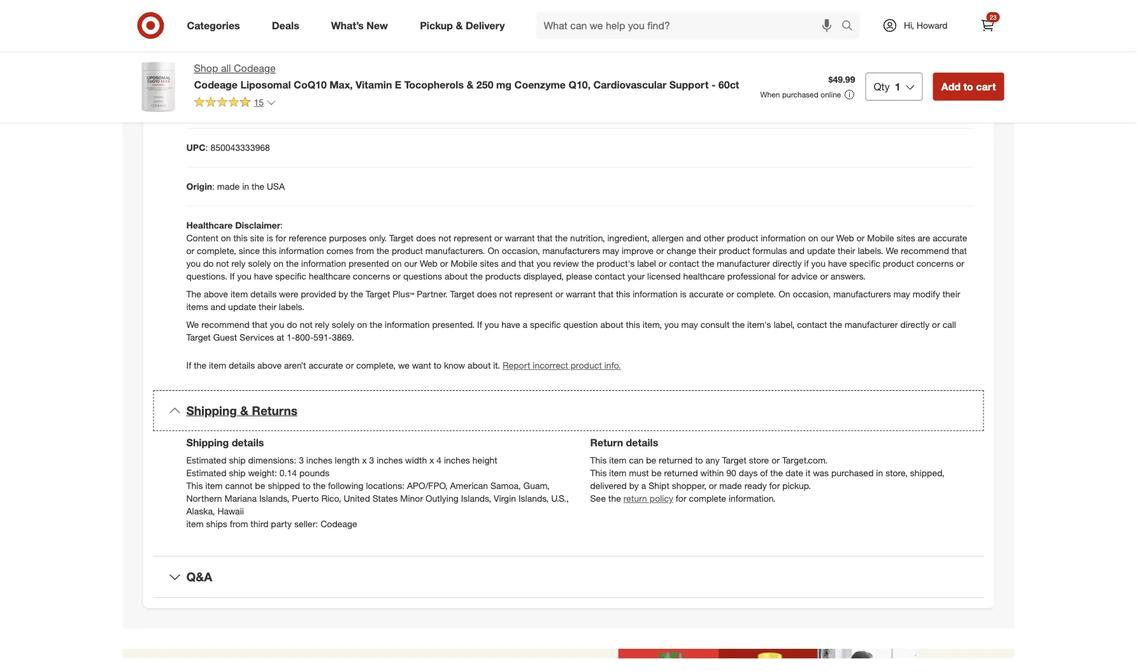 Task type: locate. For each thing, give the bounding box(es) containing it.
we
[[886, 245, 899, 257], [186, 319, 199, 330]]

solely inside we recommend that you do not rely solely on the information presented. if you have a specific question about this item, you may consult the item's label, contact the manufacturer directly or call target guest services at 1-800-591-3869.
[[332, 319, 355, 330]]

you up at
[[270, 319, 284, 330]]

0 vertical spatial web
[[837, 233, 854, 244]]

codeage
[[234, 62, 276, 75], [194, 78, 238, 91], [321, 519, 357, 530]]

1 horizontal spatial rely
[[315, 319, 329, 330]]

from down hawaii
[[230, 519, 248, 530]]

return
[[624, 493, 647, 504]]

1 horizontal spatial warrant
[[566, 289, 596, 300]]

0 horizontal spatial on
[[488, 245, 499, 257]]

this left item,
[[626, 319, 640, 330]]

2 3 from the left
[[369, 455, 374, 466]]

the down other
[[702, 258, 715, 269]]

that inside we recommend that you do not rely solely on the information presented. if you have a specific question about this item, you may consult the item's label, contact the manufacturer directly or call target guest services at 1-800-591-3869.
[[252, 319, 268, 330]]

0 horizontal spatial rely
[[231, 258, 246, 269]]

liposomal
[[241, 78, 291, 91]]

0 vertical spatial purchased
[[782, 90, 819, 99]]

on up if the item details above aren't accurate or complete, we want to know about it. report incorrect product info.
[[357, 319, 367, 330]]

guam,
[[524, 480, 550, 492]]

0 vertical spatial accurate
[[933, 233, 968, 244]]

shipping
[[186, 403, 237, 418], [186, 436, 229, 449]]

labels. down were on the top left of the page
[[279, 301, 304, 313]]

1 estimated from the top
[[186, 455, 227, 466]]

delivered
[[590, 480, 627, 492]]

coq10
[[294, 78, 327, 91]]

0 vertical spatial above
[[204, 289, 228, 300]]

solely up 3869.
[[332, 319, 355, 330]]

formulas
[[753, 245, 787, 257]]

web up answers.
[[837, 233, 854, 244]]

0 horizontal spatial specific
[[275, 271, 306, 282]]

it.
[[493, 360, 500, 371]]

1 horizontal spatial 3
[[369, 455, 374, 466]]

on inside we recommend that you do not rely solely on the information presented. if you have a specific question about this item, you may consult the item's label, contact the manufacturer directly or call target guest services at 1-800-591-3869.
[[357, 319, 367, 330]]

0 vertical spatial a
[[523, 319, 528, 330]]

target inside 'return details this item can be returned to any target store or target.com. this item must be returned within 90 days of the date it was purchased in store, shipped, delivered by a shipt shopper, or made ready for pickup. see the return policy for complete information.'
[[722, 455, 747, 466]]

& inside dropdown button
[[240, 403, 249, 418]]

1 vertical spatial complete,
[[356, 360, 396, 371]]

shipping inside "shipping details estimated ship dimensions: 3 inches length x 3 inches width x 4 inches height estimated ship weight: 0.14 pounds"
[[186, 436, 229, 449]]

disclaimer
[[235, 220, 280, 231]]

warrant down please
[[566, 289, 596, 300]]

package
[[186, 64, 223, 76]]

not
[[439, 233, 451, 244], [216, 258, 229, 269], [499, 289, 512, 300], [300, 319, 313, 330]]

: for tcin
[[207, 103, 210, 114]]

have down since
[[254, 271, 273, 282]]

& for delivery
[[456, 19, 463, 32]]

0 vertical spatial ship
[[229, 455, 246, 466]]

& left '250'
[[467, 78, 474, 91]]

0 vertical spatial about
[[445, 271, 468, 282]]

update up if at the top
[[807, 245, 835, 257]]

following
[[328, 480, 364, 492]]

rely down since
[[231, 258, 246, 269]]

1 vertical spatial shipping
[[186, 436, 229, 449]]

3 islands, from the left
[[519, 493, 549, 504]]

about left it.
[[468, 360, 491, 371]]

1 vertical spatial occasion,
[[793, 289, 831, 300]]

to right add
[[964, 80, 974, 93]]

1 horizontal spatial contact
[[669, 258, 699, 269]]

the
[[252, 181, 264, 192], [555, 233, 568, 244], [377, 245, 389, 257], [286, 258, 299, 269], [582, 258, 594, 269], [702, 258, 715, 269], [470, 271, 483, 282], [351, 289, 363, 300], [370, 319, 382, 330], [732, 319, 745, 330], [830, 319, 843, 330], [194, 360, 206, 371], [771, 468, 783, 479], [313, 480, 326, 492], [609, 493, 621, 504]]

manufacturer inside we recommend that you do not rely solely on the information presented. if you have a specific question about this item, you may consult the item's label, contact the manufacturer directly or call target guest services at 1-800-591-3869.
[[845, 319, 898, 330]]

have up answers.
[[828, 258, 847, 269]]

0 vertical spatial estimated
[[186, 455, 227, 466]]

or inside we recommend that you do not rely solely on the information presented. if you have a specific question about this item, you may consult the item's label, contact the manufacturer directly or call target guest services at 1-800-591-3869.
[[932, 319, 940, 330]]

0 horizontal spatial healthcare
[[309, 271, 351, 282]]

23
[[990, 13, 997, 21]]

0 vertical spatial shipping
[[186, 403, 237, 418]]

1 vertical spatial a
[[641, 480, 646, 492]]

sites
[[897, 233, 915, 244], [480, 258, 499, 269]]

shipping left the returns
[[186, 403, 237, 418]]

2 vertical spatial codeage
[[321, 519, 357, 530]]

max,
[[330, 78, 353, 91]]

1 horizontal spatial manufacturer
[[845, 319, 898, 330]]

information inside the above item details were provided by the target plus™ partner. target does not represent or warrant that this information is accurate or complete. on occasion, manufacturers may modify their items and update their labels.
[[633, 289, 678, 300]]

inches right 4
[[444, 455, 470, 466]]

search
[[836, 20, 867, 33]]

this
[[590, 455, 607, 466], [590, 468, 607, 479], [186, 480, 203, 492]]

package quantity: 60
[[186, 64, 277, 76]]

date
[[786, 468, 803, 479]]

23 link
[[974, 11, 1002, 40]]

3
[[299, 455, 304, 466], [369, 455, 374, 466]]

in left store,
[[876, 468, 883, 479]]

howard
[[917, 20, 948, 31]]

1 horizontal spatial by
[[629, 480, 639, 492]]

virgin
[[494, 493, 516, 504]]

in left usa
[[242, 181, 249, 192]]

return details this item can be returned to any target store or target.com. this item must be returned within 90 days of the date it was purchased in store, shipped, delivered by a shipt shopper, or made ready for pickup. see the return policy for complete information.
[[590, 436, 945, 504]]

1 vertical spatial update
[[228, 301, 256, 313]]

3 up pounds
[[299, 455, 304, 466]]

not inside we recommend that you do not rely solely on the information presented. if you have a specific question about this item, you may consult the item's label, contact the manufacturer directly or call target guest services at 1-800-591-3869.
[[300, 319, 313, 330]]

items
[[186, 301, 208, 313]]

1 vertical spatial accurate
[[689, 289, 724, 300]]

2 vertical spatial have
[[502, 319, 520, 330]]

this inside we recommend that you do not rely solely on the information presented. if you have a specific question about this item, you may consult the item's label, contact the manufacturer directly or call target guest services at 1-800-591-3869.
[[626, 319, 640, 330]]

details inside 'return details this item can be returned to any target store or target.com. this item must be returned within 90 days of the date it was purchased in store, shipped, delivered by a shipt shopper, or made ready for pickup. see the return policy for complete information.'
[[626, 436, 658, 449]]

deals
[[272, 19, 299, 32]]

is right site
[[267, 233, 273, 244]]

accurate right are
[[933, 233, 968, 244]]

healthcare up provided
[[309, 271, 351, 282]]

do up 'questions.'
[[203, 258, 214, 269]]

web up questions
[[420, 258, 438, 269]]

modify
[[913, 289, 940, 300]]

information down comes
[[301, 258, 346, 269]]

presented
[[349, 258, 389, 269]]

0 horizontal spatial x
[[362, 455, 367, 466]]

item inside the above item details were provided by the target plus™ partner. target does not represent or warrant that this information is accurate or complete. on occasion, manufacturers may modify their items and update their labels.
[[231, 289, 248, 300]]

250
[[477, 78, 494, 91]]

islands,
[[259, 493, 290, 504], [461, 493, 491, 504], [519, 493, 549, 504]]

product
[[186, 26, 220, 37]]

not down the products
[[499, 289, 512, 300]]

codeage up liposomal
[[234, 62, 276, 75]]

1 horizontal spatial concerns
[[917, 258, 954, 269]]

when
[[760, 90, 780, 99]]

shipping inside dropdown button
[[186, 403, 237, 418]]

2 horizontal spatial &
[[467, 78, 474, 91]]

update inside the above item details were provided by the target plus™ partner. target does not represent or warrant that this information is accurate or complete. on occasion, manufacturers may modify their items and update their labels.
[[228, 301, 256, 313]]

2 horizontal spatial inches
[[444, 455, 470, 466]]

0 vertical spatial codeage
[[234, 62, 276, 75]]

1 vertical spatial solely
[[332, 319, 355, 330]]

report
[[503, 360, 530, 371]]

item down alaska,
[[186, 519, 204, 530]]

does inside the above item details were provided by the target plus™ partner. target does not represent or warrant that this information is accurate or complete. on occasion, manufacturers may modify their items and update their labels.
[[477, 289, 497, 300]]

content
[[186, 233, 218, 244]]

1 horizontal spatial if
[[230, 271, 235, 282]]

0 horizontal spatial by
[[339, 289, 348, 300]]

complete, down content
[[197, 245, 236, 257]]

our
[[821, 233, 834, 244], [404, 258, 417, 269]]

the inside the above item details were provided by the target plus™ partner. target does not represent or warrant that this information is accurate or complete. on occasion, manufacturers may modify their items and update their labels.
[[351, 289, 363, 300]]

1 horizontal spatial made
[[720, 480, 742, 492]]

labels. up answers.
[[858, 245, 884, 257]]

on up were on the top left of the page
[[274, 258, 284, 269]]

may inside healthcare disclaimer : content on this site is for reference purposes only.  target does not represent or warrant that the nutrition, ingredient, allergen and other product information on our web or mobile sites are accurate or complete, since this information comes from the product manufacturers.  on occasion, manufacturers may improve or change their product formulas and update their labels.  we recommend that you do not rely solely on the information presented on our web or mobile sites and that you review the product's label or contact the manufacturer directly if you have specific product concerns or questions.  if you have specific healthcare concerns or questions about the products displayed, please contact your licensed healthcare professional for advice or answers.
[[603, 245, 619, 257]]

1 shipping from the top
[[186, 403, 237, 418]]

recommend up guest
[[201, 319, 250, 330]]

directly
[[773, 258, 802, 269], [901, 319, 930, 330]]

by right provided
[[339, 289, 348, 300]]

recommend inside healthcare disclaimer : content on this site is for reference purposes only.  target does not represent or warrant that the nutrition, ingredient, allergen and other product information on our web or mobile sites are accurate or complete, since this information comes from the product manufacturers.  on occasion, manufacturers may improve or change their product formulas and update their labels.  we recommend that you do not rely solely on the information presented on our web or mobile sites and that you review the product's label or contact the manufacturer directly if you have specific product concerns or questions.  if you have specific healthcare concerns or questions about the products displayed, please contact your licensed healthcare professional for advice or answers.
[[901, 245, 949, 257]]

manufacturers inside the above item details were provided by the target plus™ partner. target does not represent or warrant that this information is accurate or complete. on occasion, manufacturers may modify their items and update their labels.
[[834, 289, 891, 300]]

solely
[[248, 258, 271, 269], [332, 319, 355, 330]]

by
[[339, 289, 348, 300], [629, 480, 639, 492]]

islands, down shipped
[[259, 493, 290, 504]]

about inside we recommend that you do not rely solely on the information presented. if you have a specific question about this item, you may consult the item's label, contact the manufacturer directly or call target guest services at 1-800-591-3869.
[[601, 319, 624, 330]]

0 vertical spatial &
[[456, 19, 463, 32]]

origin
[[186, 181, 212, 192]]

product's
[[597, 258, 635, 269]]

is inside the above item details were provided by the target plus™ partner. target does not represent or warrant that this information is accurate or complete. on occasion, manufacturers may modify their items and update their labels.
[[680, 289, 687, 300]]

manufacturers up review
[[543, 245, 600, 257]]

60
[[267, 64, 277, 76]]

have up "report"
[[502, 319, 520, 330]]

target right only.
[[389, 233, 414, 244]]

1 horizontal spatial accurate
[[689, 289, 724, 300]]

improve
[[622, 245, 654, 257]]

specific left question
[[530, 319, 561, 330]]

outlying
[[426, 493, 459, 504]]

we inside we recommend that you do not rely solely on the information presented. if you have a specific question about this item, you may consult the item's label, contact the manufacturer directly or call target guest services at 1-800-591-3869.
[[186, 319, 199, 330]]

capsule
[[249, 26, 282, 37]]

0 vertical spatial update
[[807, 245, 835, 257]]

item down since
[[231, 289, 248, 300]]

details up can
[[626, 436, 658, 449]]

about inside healthcare disclaimer : content on this site is for reference purposes only.  target does not represent or warrant that the nutrition, ingredient, allergen and other product information on our web or mobile sites are accurate or complete, since this information comes from the product manufacturers.  on occasion, manufacturers may improve or change their product formulas and update their labels.  we recommend that you do not rely solely on the information presented on our web or mobile sites and that you review the product's label or contact the manufacturer directly if you have specific product concerns or questions.  if you have specific healthcare concerns or questions about the products displayed, please contact your licensed healthcare professional for advice or answers.
[[445, 271, 468, 282]]

contact down change
[[669, 258, 699, 269]]

0 vertical spatial labels.
[[858, 245, 884, 257]]

report incorrect product info. button
[[503, 359, 621, 372]]

qty 1
[[874, 80, 901, 93]]

accurate inside healthcare disclaimer : content on this site is for reference purposes only.  target does not represent or warrant that the nutrition, ingredient, allergen and other product information on our web or mobile sites are accurate or complete, since this information comes from the product manufacturers.  on occasion, manufacturers may improve or change their product formulas and update their labels.  we recommend that you do not rely solely on the information presented on our web or mobile sites and that you review the product's label or contact the manufacturer directly if you have specific product concerns or questions.  if you have specific healthcare concerns or questions about the products displayed, please contact your licensed healthcare professional for advice or answers.
[[933, 233, 968, 244]]

1 horizontal spatial healthcare
[[683, 271, 725, 282]]

about down manufacturers.
[[445, 271, 468, 282]]

product up modify
[[883, 258, 914, 269]]

by up 'return' on the bottom right of the page
[[629, 480, 639, 492]]

their up answers.
[[838, 245, 856, 257]]

the up review
[[555, 233, 568, 244]]

accurate inside the above item details were provided by the target plus™ partner. target does not represent or warrant that this information is accurate or complete. on occasion, manufacturers may modify their items and update their labels.
[[689, 289, 724, 300]]

0 horizontal spatial does
[[416, 233, 436, 244]]

manufacturers
[[543, 245, 600, 257], [834, 289, 891, 300]]

above left aren't in the left of the page
[[257, 360, 282, 371]]

northern
[[186, 493, 222, 504]]

made
[[217, 181, 240, 192], [720, 480, 742, 492]]

1 vertical spatial above
[[257, 360, 282, 371]]

this up northern
[[186, 480, 203, 492]]

information down the licensed
[[633, 289, 678, 300]]

information
[[761, 233, 806, 244], [279, 245, 324, 257], [301, 258, 346, 269], [633, 289, 678, 300], [385, 319, 430, 330]]

1 horizontal spatial x
[[430, 455, 434, 466]]

1 horizontal spatial update
[[807, 245, 835, 257]]

manufacturers inside healthcare disclaimer : content on this site is for reference purposes only.  target does not represent or warrant that the nutrition, ingredient, allergen and other product information on our web or mobile sites are accurate or complete, since this information comes from the product manufacturers.  on occasion, manufacturers may improve or change their product formulas and update their labels.  we recommend that you do not rely solely on the information presented on our web or mobile sites and that you review the product's label or contact the manufacturer directly if you have specific product concerns or questions.  if you have specific healthcare concerns or questions about the products displayed, please contact your licensed healthcare professional for advice or answers.
[[543, 245, 600, 257]]

0 horizontal spatial if
[[186, 360, 191, 371]]

please
[[566, 271, 593, 282]]

1 horizontal spatial manufacturers
[[834, 289, 891, 300]]

this down return
[[590, 455, 607, 466]]

do inside we recommend that you do not rely solely on the information presented. if you have a specific question about this item, you may consult the item's label, contact the manufacturer directly or call target guest services at 1-800-591-3869.
[[287, 319, 297, 330]]

1 vertical spatial contact
[[595, 271, 625, 282]]

0 horizontal spatial update
[[228, 301, 256, 313]]

recommend inside we recommend that you do not rely solely on the information presented. if you have a specific question about this item, you may consult the item's label, contact the manufacturer directly or call target guest services at 1-800-591-3869.
[[201, 319, 250, 330]]

1 vertical spatial if
[[477, 319, 482, 330]]

0 horizontal spatial a
[[523, 319, 528, 330]]

other
[[704, 233, 725, 244]]

info.
[[605, 360, 621, 371]]

for right site
[[276, 233, 286, 244]]

0 horizontal spatial occasion,
[[502, 245, 540, 257]]

on up the products
[[488, 245, 499, 257]]

label,
[[774, 319, 795, 330]]

rely inside we recommend that you do not rely solely on the information presented. if you have a specific question about this item, you may consult the item's label, contact the manufacturer directly or call target guest services at 1-800-591-3869.
[[315, 319, 329, 330]]

2 shipping from the top
[[186, 436, 229, 449]]

target.com.
[[782, 455, 828, 466]]

0 horizontal spatial complete,
[[197, 245, 236, 257]]

this up since
[[233, 233, 248, 244]]

concerns down are
[[917, 258, 954, 269]]

update inside healthcare disclaimer : content on this site is for reference purposes only.  target does not represent or warrant that the nutrition, ingredient, allergen and other product information on our web or mobile sites are accurate or complete, since this information comes from the product manufacturers.  on occasion, manufacturers may improve or change their product formulas and update their labels.  we recommend that you do not rely solely on the information presented on our web or mobile sites and that you review the product's label or contact the manufacturer directly if you have specific product concerns or questions.  if you have specific healthcare concerns or questions about the products displayed, please contact your licensed healthcare professional for advice or answers.
[[807, 245, 835, 257]]

2 vertical spatial be
[[255, 480, 265, 492]]

shipping for shipping & returns
[[186, 403, 237, 418]]

1 horizontal spatial &
[[456, 19, 463, 32]]

1 vertical spatial returned
[[664, 468, 698, 479]]

manufacturers down answers.
[[834, 289, 891, 300]]

specific up answers.
[[850, 258, 881, 269]]

warrant inside healthcare disclaimer : content on this site is for reference purposes only.  target does not represent or warrant that the nutrition, ingredient, allergen and other product information on our web or mobile sites are accurate or complete, since this information comes from the product manufacturers.  on occasion, manufacturers may improve or change their product formulas and update their labels.  we recommend that you do not rely solely on the information presented on our web or mobile sites and that you review the product's label or contact the manufacturer directly if you have specific product concerns or questions.  if you have specific healthcare concerns or questions about the products displayed, please contact your licensed healthcare professional for advice or answers.
[[505, 233, 535, 244]]

1 horizontal spatial occasion,
[[793, 289, 831, 300]]

solely inside healthcare disclaimer : content on this site is for reference purposes only.  target does not represent or warrant that the nutrition, ingredient, allergen and other product information on our web or mobile sites are accurate or complete, since this information comes from the product manufacturers.  on occasion, manufacturers may improve or change their product formulas and update their labels.  we recommend that you do not rely solely on the information presented on our web or mobile sites and that you review the product's label or contact the manufacturer directly if you have specific product concerns or questions.  if you have specific healthcare concerns or questions about the products displayed, please contact your licensed healthcare professional for advice or answers.
[[248, 258, 271, 269]]

0 horizontal spatial may
[[603, 245, 619, 257]]

concerns down presented
[[353, 271, 390, 282]]

2 horizontal spatial may
[[894, 289, 910, 300]]

product left info.
[[571, 360, 602, 371]]

form:
[[223, 26, 247, 37]]

your
[[628, 271, 645, 282]]

information down plus™ on the left top
[[385, 319, 430, 330]]

0 vertical spatial our
[[821, 233, 834, 244]]

not up 800-
[[300, 319, 313, 330]]

does inside healthcare disclaimer : content on this site is for reference purposes only.  target does not represent or warrant that the nutrition, ingredient, allergen and other product information on our web or mobile sites are accurate or complete, since this information comes from the product manufacturers.  on occasion, manufacturers may improve or change their product formulas and update their labels.  we recommend that you do not rely solely on the information presented on our web or mobile sites and that you review the product's label or contact the manufacturer directly if you have specific product concerns or questions.  if you have specific healthcare concerns or questions about the products displayed, please contact your licensed healthcare professional for advice or answers.
[[416, 233, 436, 244]]

0 vertical spatial in
[[242, 181, 249, 192]]

does up manufacturers.
[[416, 233, 436, 244]]

target up 90
[[722, 455, 747, 466]]

occasion, down advice
[[793, 289, 831, 300]]

mobile down manufacturers.
[[451, 258, 478, 269]]

1 horizontal spatial on
[[779, 289, 790, 300]]

dimensions:
[[248, 455, 296, 466]]

1 vertical spatial manufacturers
[[834, 289, 891, 300]]

q10,
[[569, 78, 591, 91]]

1 horizontal spatial islands,
[[461, 493, 491, 504]]

0 horizontal spatial mobile
[[451, 258, 478, 269]]

1 horizontal spatial do
[[287, 319, 297, 330]]

2 vertical spatial &
[[240, 403, 249, 418]]

1 vertical spatial by
[[629, 480, 639, 492]]

1 horizontal spatial is
[[680, 289, 687, 300]]

we
[[398, 360, 410, 371]]

target left guest
[[186, 332, 211, 343]]

a up "report"
[[523, 319, 528, 330]]

: left 850043333968 on the left top of the page
[[206, 142, 208, 153]]

origin : made in the usa
[[186, 181, 285, 192]]

shop
[[194, 62, 218, 75]]

sites up the products
[[480, 258, 499, 269]]

1 horizontal spatial recommend
[[901, 245, 949, 257]]

1 vertical spatial our
[[404, 258, 417, 269]]

1 vertical spatial from
[[230, 519, 248, 530]]

target right partner.
[[450, 289, 475, 300]]

0 horizontal spatial have
[[254, 271, 273, 282]]

represent up manufacturers.
[[454, 233, 492, 244]]

0 vertical spatial manufacturers
[[543, 245, 600, 257]]

0 vertical spatial from
[[356, 245, 374, 257]]

warrant up the products
[[505, 233, 535, 244]]

islands, down american
[[461, 493, 491, 504]]

1 horizontal spatial does
[[477, 289, 497, 300]]

1 horizontal spatial labels.
[[858, 245, 884, 257]]

the up if the item details above aren't accurate or complete, we want to know about it. report incorrect product info.
[[370, 319, 382, 330]]

what's new
[[331, 19, 388, 32]]

1 vertical spatial do
[[287, 319, 297, 330]]

for left advice
[[779, 271, 789, 282]]

0 horizontal spatial we
[[186, 319, 199, 330]]

rely
[[231, 258, 246, 269], [315, 319, 329, 330]]

healthcare
[[309, 271, 351, 282], [683, 271, 725, 282]]

0 horizontal spatial concerns
[[353, 271, 390, 282]]

may left modify
[[894, 289, 910, 300]]

what's
[[331, 19, 364, 32]]

shipped
[[268, 480, 300, 492]]

0 vertical spatial if
[[230, 271, 235, 282]]

0 horizontal spatial purchased
[[782, 90, 819, 99]]

1 vertical spatial made
[[720, 480, 742, 492]]

from inside healthcare disclaimer : content on this site is for reference purposes only.  target does not represent or warrant that the nutrition, ingredient, allergen and other product information on our web or mobile sites are accurate or complete, since this information comes from the product manufacturers.  on occasion, manufacturers may improve or change their product formulas and update their labels.  we recommend that you do not rely solely on the information presented on our web or mobile sites and that you review the product's label or contact the manufacturer directly if you have specific product concerns or questions.  if you have specific healthcare concerns or questions about the products displayed, please contact your licensed healthcare professional for advice or answers.
[[356, 245, 374, 257]]

1 vertical spatial codeage
[[194, 78, 238, 91]]

united
[[344, 493, 370, 504]]

from up presented
[[356, 245, 374, 257]]

1-
[[287, 332, 295, 343]]

if inside we recommend that you do not rely solely on the information presented. if you have a specific question about this item, you may consult the item's label, contact the manufacturer directly or call target guest services at 1-800-591-3869.
[[477, 319, 482, 330]]

recommend down are
[[901, 245, 949, 257]]

their
[[699, 245, 717, 257], [838, 245, 856, 257], [943, 289, 961, 300], [259, 301, 276, 313]]

weight:
[[248, 468, 277, 479]]

1 vertical spatial have
[[254, 271, 273, 282]]

& inside shop all codeage codeage liposomal coq10 max, vitamin e tocopherols & 250 mg coenzyme q10, cardiovascular support - 60ct
[[467, 78, 474, 91]]

0 vertical spatial represent
[[454, 233, 492, 244]]

purposes
[[329, 233, 367, 244]]

1 x from the left
[[362, 455, 367, 466]]

this up the delivered
[[590, 468, 607, 479]]

1 horizontal spatial may
[[681, 319, 698, 330]]

for
[[276, 233, 286, 244], [779, 271, 789, 282], [769, 480, 780, 492], [676, 493, 687, 504]]

0 horizontal spatial inches
[[306, 455, 332, 466]]

to left 'any'
[[695, 455, 703, 466]]

1 3 from the left
[[299, 455, 304, 466]]

contact down product's
[[595, 271, 625, 282]]

shipping details estimated ship dimensions: 3 inches length x 3 inches width x 4 inches height estimated ship weight: 0.14 pounds
[[186, 436, 497, 479]]

you right item,
[[665, 319, 679, 330]]

0 vertical spatial warrant
[[505, 233, 535, 244]]

: for upc
[[206, 142, 208, 153]]

the left the products
[[470, 271, 483, 282]]

see
[[590, 493, 606, 504]]

-
[[712, 78, 716, 91]]

site
[[250, 233, 264, 244]]

a inside we recommend that you do not rely solely on the information presented. if you have a specific question about this item, you may consult the item's label, contact the manufacturer directly or call target guest services at 1-800-591-3869.
[[523, 319, 528, 330]]

advertisement region
[[123, 649, 1015, 660]]

2 vertical spatial if
[[186, 360, 191, 371]]

2 healthcare from the left
[[683, 271, 725, 282]]

2 vertical spatial may
[[681, 319, 698, 330]]

purchased right was
[[831, 468, 874, 479]]

seller:
[[294, 519, 318, 530]]

contact right label,
[[797, 319, 827, 330]]

1 horizontal spatial web
[[837, 233, 854, 244]]

1 horizontal spatial in
[[876, 468, 883, 479]]

& left the returns
[[240, 403, 249, 418]]

0 vertical spatial complete,
[[197, 245, 236, 257]]

not up 'questions.'
[[216, 258, 229, 269]]

details
[[250, 289, 277, 300], [229, 360, 255, 371], [232, 436, 264, 449], [626, 436, 658, 449]]



Task type: vqa. For each thing, say whether or not it's contained in the screenshot.
right Islands,
yes



Task type: describe. For each thing, give the bounding box(es) containing it.
you right if at the top
[[811, 258, 826, 269]]

to up 'puerto'
[[303, 480, 311, 492]]

ships
[[206, 519, 227, 530]]

all
[[221, 62, 231, 75]]

& for returns
[[240, 403, 249, 418]]

locations:
[[366, 480, 405, 492]]

0 horizontal spatial made
[[217, 181, 240, 192]]

the above item details were provided by the target plus™ partner. target does not represent or warrant that this information is accurate or complete. on occasion, manufacturers may modify their items and update their labels.
[[186, 289, 961, 313]]

shopper,
[[672, 480, 707, 492]]

directly inside we recommend that you do not rely solely on the information presented. if you have a specific question about this item, you may consult the item's label, contact the manufacturer directly or call target guest services at 1-800-591-3869.
[[901, 319, 930, 330]]

are
[[918, 233, 931, 244]]

89090708
[[212, 103, 252, 114]]

0 horizontal spatial from
[[230, 519, 248, 530]]

comes
[[327, 245, 353, 257]]

90
[[727, 468, 737, 479]]

item,
[[643, 319, 662, 330]]

2 x from the left
[[430, 455, 434, 466]]

q&a button
[[153, 557, 984, 598]]

1 vertical spatial specific
[[275, 271, 306, 282]]

the down answers.
[[830, 319, 843, 330]]

hi,
[[904, 20, 915, 31]]

2 inches from the left
[[377, 455, 403, 466]]

0 vertical spatial this
[[590, 455, 607, 466]]

purchased inside 'return details this item can be returned to any target store or target.com. this item must be returned within 90 days of the date it was purchased in store, shipped, delivered by a shipt shopper, or made ready for pickup. see the return policy for complete information.'
[[831, 468, 874, 479]]

healthcare disclaimer : content on this site is for reference purposes only.  target does not represent or warrant that the nutrition, ingredient, allergen and other product information on our web or mobile sites are accurate or complete, since this information comes from the product manufacturers.  on occasion, manufacturers may improve or change their product formulas and update their labels.  we recommend that you do not rely solely on the information presented on our web or mobile sites and that you review the product's label or contact the manufacturer directly if you have specific product concerns or questions.  if you have specific healthcare concerns or questions about the products displayed, please contact your licensed healthcare professional for advice or answers.
[[186, 220, 968, 282]]

you right the presented.
[[485, 319, 499, 330]]

we inside healthcare disclaimer : content on this site is for reference purposes only.  target does not represent or warrant that the nutrition, ingredient, allergen and other product information on our web or mobile sites are accurate or complete, since this information comes from the product manufacturers.  on occasion, manufacturers may improve or change their product formulas and update their labels.  we recommend that you do not rely solely on the information presented on our web or mobile sites and that you review the product's label or contact the manufacturer directly if you have specific product concerns or questions.  if you have specific healthcare concerns or questions about the products displayed, please contact your licensed healthcare professional for advice or answers.
[[886, 245, 899, 257]]

2 islands, from the left
[[461, 493, 491, 504]]

upc : 850043333968
[[186, 142, 270, 153]]

0 vertical spatial contact
[[669, 258, 699, 269]]

a inside 'return details this item can be returned to any target store or target.com. this item must be returned within 90 days of the date it was purchased in store, shipped, delivered by a shipt shopper, or made ready for pickup. see the return policy for complete information.'
[[641, 480, 646, 492]]

advice
[[792, 271, 818, 282]]

complete, inside healthcare disclaimer : content on this site is for reference purposes only.  target does not represent or warrant that the nutrition, ingredient, allergen and other product information on our web or mobile sites are accurate or complete, since this information comes from the product manufacturers.  on occasion, manufacturers may improve or change their product formulas and update their labels.  we recommend that you do not rely solely on the information presented on our web or mobile sites and that you review the product's label or contact the manufacturer directly if you have specific product concerns or questions.  if you have specific healthcare concerns or questions about the products displayed, please contact your licensed healthcare professional for advice or answers.
[[197, 245, 236, 257]]

usa
[[267, 181, 285, 192]]

0 horizontal spatial sites
[[480, 258, 499, 269]]

professional
[[728, 271, 776, 282]]

guest
[[213, 332, 237, 343]]

target inside healthcare disclaimer : content on this site is for reference purposes only.  target does not represent or warrant that the nutrition, ingredient, allergen and other product information on our web or mobile sites are accurate or complete, since this information comes from the product manufacturers.  on occasion, manufacturers may improve or change their product formulas and update their labels.  we recommend that you do not rely solely on the information presented on our web or mobile sites and that you review the product's label or contact the manufacturer directly if you have specific product concerns or questions.  if you have specific healthcare concerns or questions about the products displayed, please contact your licensed healthcare professional for advice or answers.
[[389, 233, 414, 244]]

this item cannot be shipped to the following locations:
[[186, 480, 405, 492]]

only.
[[369, 233, 387, 244]]

1 horizontal spatial our
[[821, 233, 834, 244]]

the down the delivered
[[609, 493, 621, 504]]

1 vertical spatial mobile
[[451, 258, 478, 269]]

their down other
[[699, 245, 717, 257]]

the left item's at the right
[[732, 319, 745, 330]]

pickup
[[420, 19, 453, 32]]

the down only.
[[377, 245, 389, 257]]

product right other
[[727, 233, 759, 244]]

may inside we recommend that you do not rely solely on the information presented. if you have a specific question about this item, you may consult the item's label, contact the manufacturer directly or call target guest services at 1-800-591-3869.
[[681, 319, 698, 330]]

the left usa
[[252, 181, 264, 192]]

2 vertical spatial about
[[468, 360, 491, 371]]

add to cart
[[942, 80, 996, 93]]

the down items in the top of the page
[[194, 360, 206, 371]]

item up the delivered
[[609, 468, 627, 479]]

add
[[942, 80, 961, 93]]

occasion, inside the above item details were provided by the target plus™ partner. target does not represent or warrant that this information is accurate or complete. on occasion, manufacturers may modify their items and update their labels.
[[793, 289, 831, 300]]

partner.
[[417, 289, 448, 300]]

item ships from third party seller: codeage
[[186, 519, 357, 530]]

and up change
[[686, 233, 701, 244]]

591-
[[314, 332, 332, 343]]

new
[[367, 19, 388, 32]]

support
[[670, 78, 709, 91]]

shop all codeage codeage liposomal coq10 max, vitamin e tocopherols & 250 mg coenzyme q10, cardiovascular support - 60ct
[[194, 62, 739, 91]]

on inside healthcare disclaimer : content on this site is for reference purposes only.  target does not represent or warrant that the nutrition, ingredient, allergen and other product information on our web or mobile sites are accurate or complete, since this information comes from the product manufacturers.  on occasion, manufacturers may improve or change their product formulas and update their labels.  we recommend that you do not rely solely on the information presented on our web or mobile sites and that you review the product's label or contact the manufacturer directly if you have specific product concerns or questions.  if you have specific healthcare concerns or questions about the products displayed, please contact your licensed healthcare professional for advice or answers.
[[488, 245, 499, 257]]

do inside healthcare disclaimer : content on this site is for reference purposes only.  target does not represent or warrant that the nutrition, ingredient, allergen and other product information on our web or mobile sites are accurate or complete, since this information comes from the product manufacturers.  on occasion, manufacturers may improve or change their product formulas and update their labels.  we recommend that you do not rely solely on the information presented on our web or mobile sites and that you review the product's label or contact the manufacturer directly if you have specific product concerns or questions.  if you have specific healthcare concerns or questions about the products displayed, please contact your licensed healthcare professional for advice or answers.
[[203, 258, 214, 269]]

details down 'services'
[[229, 360, 255, 371]]

to inside add to cart button
[[964, 80, 974, 93]]

delivery
[[466, 19, 505, 32]]

: inside healthcare disclaimer : content on this site is for reference purposes only.  target does not represent or warrant that the nutrition, ingredient, allergen and other product information on our web or mobile sites are accurate or complete, since this information comes from the product manufacturers.  on occasion, manufacturers may improve or change their product formulas and update their labels.  we recommend that you do not rely solely on the information presented on our web or mobile sites and that you review the product's label or contact the manufacturer directly if you have specific product concerns or questions.  if you have specific healthcare concerns or questions about the products displayed, please contact your licensed healthcare professional for advice or answers.
[[280, 220, 283, 231]]

the down reference
[[286, 258, 299, 269]]

0 vertical spatial concerns
[[917, 258, 954, 269]]

1 healthcare from the left
[[309, 271, 351, 282]]

1 horizontal spatial above
[[257, 360, 282, 371]]

above inside the above item details were provided by the target plus™ partner. target does not represent or warrant that this information is accurate or complete. on occasion, manufacturers may modify their items and update their labels.
[[204, 289, 228, 300]]

is inside healthcare disclaimer : content on this site is for reference purposes only.  target does not represent or warrant that the nutrition, ingredient, allergen and other product information on our web or mobile sites are accurate or complete, since this information comes from the product manufacturers.  on occasion, manufacturers may improve or change their product formulas and update their labels.  we recommend that you do not rely solely on the information presented on our web or mobile sites and that you review the product's label or contact the manufacturer directly if you have specific product concerns or questions.  if you have specific healthcare concerns or questions about the products displayed, please contact your licensed healthcare professional for advice or answers.
[[267, 233, 273, 244]]

for right the ready
[[769, 480, 780, 492]]

questions
[[403, 271, 442, 282]]

2 ship from the top
[[229, 468, 246, 479]]

hi, howard
[[904, 20, 948, 31]]

target inside we recommend that you do not rely solely on the information presented. if you have a specific question about this item, you may consult the item's label, contact the manufacturer directly or call target guest services at 1-800-591-3869.
[[186, 332, 211, 343]]

label
[[637, 258, 656, 269]]

and up the products
[[501, 258, 516, 269]]

when purchased online
[[760, 90, 841, 99]]

0 vertical spatial specific
[[850, 258, 881, 269]]

information inside we recommend that you do not rely solely on the information presented. if you have a specific question about this item, you may consult the item's label, contact the manufacturer directly or call target guest services at 1-800-591-3869.
[[385, 319, 430, 330]]

you up displayed,
[[537, 258, 551, 269]]

1 inches from the left
[[306, 455, 332, 466]]

you up 'questions.'
[[186, 258, 201, 269]]

alaska,
[[186, 506, 215, 517]]

tcin : 89090708
[[186, 103, 252, 114]]

1 vertical spatial concerns
[[353, 271, 390, 282]]

their up 'services'
[[259, 301, 276, 313]]

: for origin
[[212, 181, 215, 192]]

pickup & delivery
[[420, 19, 505, 32]]

we recommend that you do not rely solely on the information presented. if you have a specific question about this item, you may consult the item's label, contact the manufacturer directly or call target guest services at 1-800-591-3869.
[[186, 319, 956, 343]]

displayed,
[[524, 271, 564, 282]]

shipping & returns button
[[153, 391, 984, 431]]

information up the formulas
[[761, 233, 806, 244]]

on up if at the top
[[808, 233, 819, 244]]

and inside the above item details were provided by the target plus™ partner. target does not represent or warrant that this information is accurate or complete. on occasion, manufacturers may modify their items and update their labels.
[[211, 301, 226, 313]]

0 vertical spatial be
[[646, 455, 656, 466]]

15 link
[[194, 96, 277, 111]]

the
[[186, 289, 201, 300]]

labels. inside the above item details were provided by the target plus™ partner. target does not represent or warrant that this information is accurate or complete. on occasion, manufacturers may modify their items and update their labels.
[[279, 301, 304, 313]]

target left plus™ on the left top
[[366, 289, 390, 300]]

online
[[821, 90, 841, 99]]

represent inside healthcare disclaimer : content on this site is for reference purposes only.  target does not represent or warrant that the nutrition, ingredient, allergen and other product information on our web or mobile sites are accurate or complete, since this information comes from the product manufacturers.  on occasion, manufacturers may improve or change their product formulas and update their labels.  we recommend that you do not rely solely on the information presented on our web or mobile sites and that you review the product's label or contact the manufacturer directly if you have specific product concerns or questions.  if you have specific healthcare concerns or questions about the products displayed, please contact your licensed healthcare professional for advice or answers.
[[454, 233, 492, 244]]

on right presented
[[392, 258, 402, 269]]

information down reference
[[279, 245, 324, 257]]

for down shopper, at the bottom right of the page
[[676, 493, 687, 504]]

0 horizontal spatial web
[[420, 258, 438, 269]]

1 islands, from the left
[[259, 493, 290, 504]]

services
[[240, 332, 274, 343]]

4
[[437, 455, 442, 466]]

and up if at the top
[[790, 245, 805, 257]]

pounds
[[299, 468, 330, 479]]

in inside 'return details this item can be returned to any target store or target.com. this item must be returned within 90 days of the date it was purchased in store, shipped, delivered by a shipt shopper, or made ready for pickup. see the return policy for complete information.'
[[876, 468, 883, 479]]

1 vertical spatial this
[[590, 468, 607, 479]]

800-
[[295, 332, 314, 343]]

have inside we recommend that you do not rely solely on the information presented. if you have a specific question about this item, you may consult the item's label, contact the manufacturer directly or call target guest services at 1-800-591-3869.
[[502, 319, 520, 330]]

image of codeage liposomal coq10 max, vitamin e tocopherols & 250 mg coenzyme q10, cardiovascular support - 60ct image
[[133, 61, 184, 112]]

2 vertical spatial this
[[186, 480, 203, 492]]

their right modify
[[943, 289, 961, 300]]

that inside the above item details were provided by the target plus™ partner. target does not represent or warrant that this information is accurate or complete. on occasion, manufacturers may modify their items and update their labels.
[[598, 289, 614, 300]]

what's new link
[[320, 11, 404, 40]]

not up manufacturers.
[[439, 233, 451, 244]]

to right want
[[434, 360, 442, 371]]

categories
[[187, 19, 240, 32]]

manufacturer inside healthcare disclaimer : content on this site is for reference purposes only.  target does not represent or warrant that the nutrition, ingredient, allergen and other product information on our web or mobile sites are accurate or complete, since this information comes from the product manufacturers.  on occasion, manufacturers may improve or change their product formulas and update their labels.  we recommend that you do not rely solely on the information presented on our web or mobile sites and that you review the product's label or contact the manufacturer directly if you have specific product concerns or questions.  if you have specific healthcare concerns or questions about the products displayed, please contact your licensed healthcare professional for advice or answers.
[[717, 258, 770, 269]]

1 vertical spatial be
[[652, 468, 662, 479]]

labels. inside healthcare disclaimer : content on this site is for reference purposes only.  target does not represent or warrant that the nutrition, ingredient, allergen and other product information on our web or mobile sites are accurate or complete, since this information comes from the product manufacturers.  on occasion, manufacturers may improve or change their product formulas and update their labels.  we recommend that you do not rely solely on the information presented on our web or mobile sites and that you review the product's label or contact the manufacturer directly if you have specific product concerns or questions.  if you have specific healthcare concerns or questions about the products displayed, please contact your licensed healthcare professional for advice or answers.
[[858, 245, 884, 257]]

not inside the above item details were provided by the target plus™ partner. target does not represent or warrant that this information is accurate or complete. on occasion, manufacturers may modify their items and update their labels.
[[499, 289, 512, 300]]

on inside the above item details were provided by the target plus™ partner. target does not represent or warrant that this information is accurate or complete. on occasion, manufacturers may modify their items and update their labels.
[[779, 289, 790, 300]]

rely inside healthcare disclaimer : content on this site is for reference purposes only.  target does not represent or warrant that the nutrition, ingredient, allergen and other product information on our web or mobile sites are accurate or complete, since this information comes from the product manufacturers.  on occasion, manufacturers may improve or change their product formulas and update their labels.  we recommend that you do not rely solely on the information presented on our web or mobile sites and that you review the product's label or contact the manufacturer directly if you have specific product concerns or questions.  if you have specific healthcare concerns or questions about the products displayed, please contact your licensed healthcare professional for advice or answers.
[[231, 258, 246, 269]]

complete
[[689, 493, 726, 504]]

details inside "shipping details estimated ship dimensions: 3 inches length x 3 inches width x 4 inches height estimated ship weight: 0.14 pounds"
[[232, 436, 264, 449]]

contact inside we recommend that you do not rely solely on the information presented. if you have a specific question about this item, you may consult the item's label, contact the manufacturer directly or call target guest services at 1-800-591-3869.
[[797, 319, 827, 330]]

directly inside healthcare disclaimer : content on this site is for reference purposes only.  target does not represent or warrant that the nutrition, ingredient, allergen and other product information on our web or mobile sites are accurate or complete, since this information comes from the product manufacturers.  on occasion, manufacturers may improve or change their product formulas and update their labels.  we recommend that you do not rely solely on the information presented on our web or mobile sites and that you review the product's label or contact the manufacturer directly if you have specific product concerns or questions.  if you have specific healthcare concerns or questions about the products displayed, please contact your licensed healthcare professional for advice or answers.
[[773, 258, 802, 269]]

american
[[450, 480, 488, 492]]

cannot
[[225, 480, 253, 492]]

was
[[813, 468, 829, 479]]

on down healthcare
[[221, 233, 231, 244]]

this down site
[[262, 245, 277, 257]]

minor
[[400, 493, 423, 504]]

3 inches from the left
[[444, 455, 470, 466]]

occasion, inside healthcare disclaimer : content on this site is for reference purposes only.  target does not represent or warrant that the nutrition, ingredient, allergen and other product information on our web or mobile sites are accurate or complete, since this information comes from the product manufacturers.  on occasion, manufacturers may improve or change their product formulas and update their labels.  we recommend that you do not rely solely on the information presented on our web or mobile sites and that you review the product's label or contact the manufacturer directly if you have specific product concerns or questions.  if you have specific healthcare concerns or questions about the products displayed, please contact your licensed healthcare professional for advice or answers.
[[502, 245, 540, 257]]

deals link
[[261, 11, 315, 40]]

cart
[[976, 80, 996, 93]]

can
[[629, 455, 644, 466]]

products
[[485, 271, 521, 282]]

shipping for shipping details estimated ship dimensions: 3 inches length x 3 inches width x 4 inches height estimated ship weight: 0.14 pounds
[[186, 436, 229, 449]]

apo/fpo,
[[407, 480, 448, 492]]

qty
[[874, 80, 890, 93]]

What can we help you find? suggestions appear below search field
[[536, 11, 845, 40]]

15
[[254, 97, 264, 108]]

item down guest
[[209, 360, 226, 371]]

0 vertical spatial mobile
[[867, 233, 894, 244]]

want
[[412, 360, 431, 371]]

details inside the above item details were provided by the target plus™ partner. target does not represent or warrant that this information is accurate or complete. on occasion, manufacturers may modify their items and update their labels.
[[250, 289, 277, 300]]

item left can
[[609, 455, 627, 466]]

0 horizontal spatial accurate
[[309, 360, 343, 371]]

ingredient,
[[608, 233, 650, 244]]

0 vertical spatial returned
[[659, 455, 693, 466]]

to inside 'return details this item can be returned to any target store or target.com. this item must be returned within 90 days of the date it was purchased in store, shipped, delivered by a shipt shopper, or made ready for pickup. see the return policy for complete information.'
[[695, 455, 703, 466]]

returns
[[252, 403, 297, 418]]

if inside healthcare disclaimer : content on this site is for reference purposes only.  target does not represent or warrant that the nutrition, ingredient, allergen and other product information on our web or mobile sites are accurate or complete, since this information comes from the product manufacturers.  on occasion, manufacturers may improve or change their product formulas and update their labels.  we recommend that you do not rely solely on the information presented on our web or mobile sites and that you review the product's label or contact the manufacturer directly if you have specific product concerns or questions.  if you have specific healthcare concerns or questions about the products displayed, please contact your licensed healthcare professional for advice or answers.
[[230, 271, 235, 282]]

mariana
[[225, 493, 257, 504]]

shipt
[[649, 480, 670, 492]]

nutrition,
[[570, 233, 605, 244]]

by inside 'return details this item can be returned to any target store or target.com. this item must be returned within 90 days of the date it was purchased in store, shipped, delivered by a shipt shopper, or made ready for pickup. see the return policy for complete information.'
[[629, 480, 639, 492]]

the down pounds
[[313, 480, 326, 492]]

u.s.,
[[551, 493, 569, 504]]

the right of
[[771, 468, 783, 479]]

item's
[[747, 319, 771, 330]]

made inside 'return details this item can be returned to any target store or target.com. this item must be returned within 90 days of the date it was purchased in store, shipped, delivered by a shipt shopper, or made ready for pickup. see the return policy for complete information.'
[[720, 480, 742, 492]]

this inside the above item details were provided by the target plus™ partner. target does not represent or warrant that this information is accurate or complete. on occasion, manufacturers may modify their items and update their labels.
[[616, 289, 630, 300]]

shipping & returns
[[186, 403, 297, 418]]

0 horizontal spatial our
[[404, 258, 417, 269]]

represent inside the above item details were provided by the target plus™ partner. target does not represent or warrant that this information is accurate or complete. on occasion, manufacturers may modify their items and update their labels.
[[515, 289, 553, 300]]

1 ship from the top
[[229, 455, 246, 466]]

coenzyme
[[515, 78, 566, 91]]

0 vertical spatial have
[[828, 258, 847, 269]]

2 estimated from the top
[[186, 468, 227, 479]]

item up northern
[[205, 480, 223, 492]]

tcin
[[186, 103, 207, 114]]

the up please
[[582, 258, 594, 269]]

since
[[239, 245, 260, 257]]

days
[[739, 468, 758, 479]]

third
[[251, 519, 269, 530]]

may inside the above item details were provided by the target plus™ partner. target does not represent or warrant that this information is accurate or complete. on occasion, manufacturers may modify their items and update their labels.
[[894, 289, 910, 300]]

product up questions
[[392, 245, 423, 257]]

0.14
[[280, 468, 297, 479]]

call
[[943, 319, 956, 330]]

specific inside we recommend that you do not rely solely on the information presented. if you have a specific question about this item, you may consult the item's label, contact the manufacturer directly or call target guest services at 1-800-591-3869.
[[530, 319, 561, 330]]

aren't
[[284, 360, 306, 371]]

product down other
[[719, 245, 750, 257]]

warrant inside the above item details were provided by the target plus™ partner. target does not represent or warrant that this information is accurate or complete. on occasion, manufacturers may modify their items and update their labels.
[[566, 289, 596, 300]]

3869.
[[332, 332, 354, 343]]

if the item details above aren't accurate or complete, we want to know about it. report incorrect product info.
[[186, 360, 621, 371]]

0 horizontal spatial in
[[242, 181, 249, 192]]

information.
[[729, 493, 776, 504]]

you down since
[[237, 271, 252, 282]]

manufacturers.
[[426, 245, 485, 257]]

at
[[277, 332, 284, 343]]

by inside the above item details were provided by the target plus™ partner. target does not represent or warrant that this information is accurate or complete. on occasion, manufacturers may modify their items and update their labels.
[[339, 289, 348, 300]]

0 vertical spatial sites
[[897, 233, 915, 244]]

$49.99
[[829, 74, 855, 85]]



